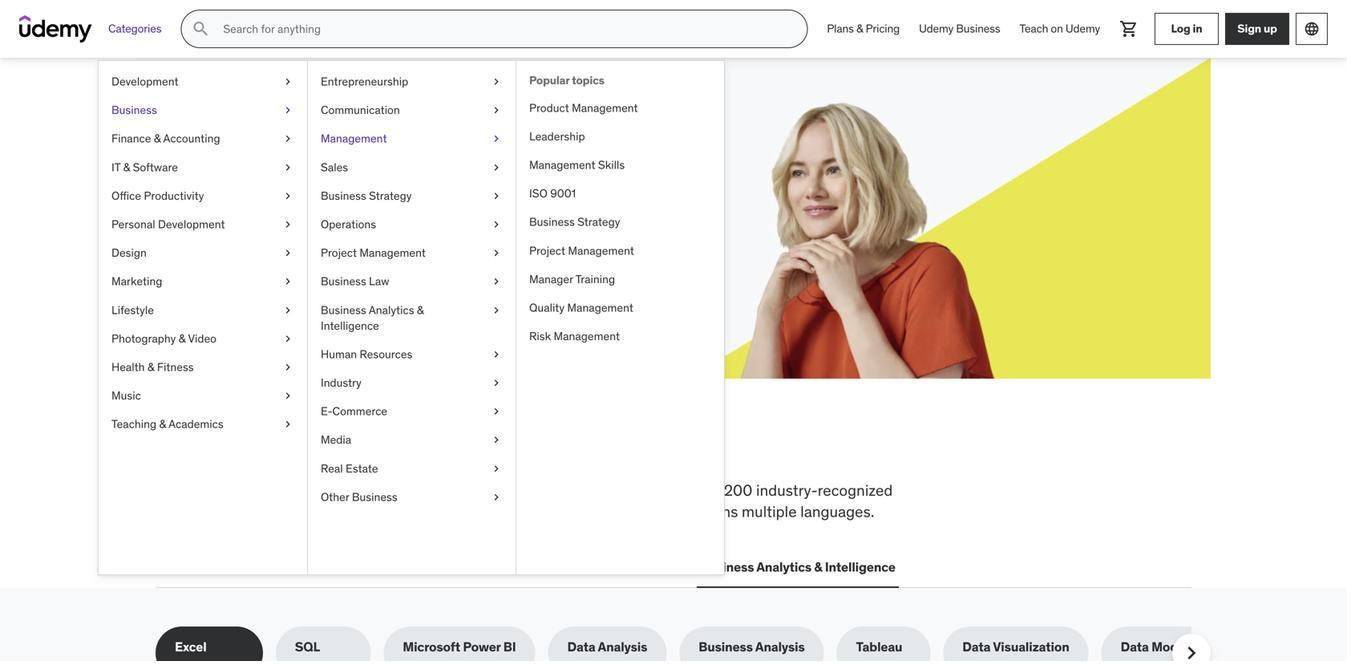 Task type: describe. For each thing, give the bounding box(es) containing it.
xsmall image for industry
[[490, 375, 503, 391]]

management link
[[308, 124, 516, 153]]

xsmall image for business law
[[490, 274, 503, 289]]

xsmall image for operations
[[490, 217, 503, 232]]

strategy for project management
[[578, 215, 620, 229]]

excel
[[175, 639, 207, 655]]

human resources link
[[308, 340, 516, 369]]

strategy for operations
[[369, 188, 412, 203]]

development for web
[[189, 559, 269, 575]]

leadership for the leadership link
[[529, 129, 585, 144]]

udemy image
[[19, 15, 92, 43]]

teach
[[1020, 21, 1049, 36]]

expand
[[213, 167, 257, 184]]

design
[[112, 246, 147, 260]]

business link
[[99, 96, 307, 124]]

finance & accounting
[[112, 131, 220, 146]]

management for the left project management 'link'
[[360, 246, 426, 260]]

pricing
[[866, 21, 900, 36]]

industry-
[[756, 481, 818, 500]]

business law link
[[308, 267, 516, 296]]

health & fitness link
[[99, 353, 307, 381]]

communication link
[[308, 96, 516, 124]]

analysis for data analysis
[[598, 639, 648, 655]]

0 horizontal spatial project
[[321, 246, 357, 260]]

it certifications
[[288, 559, 383, 575]]

entrepreneurship link
[[308, 67, 516, 96]]

business analytics & intelligence for business analytics & intelligence button
[[700, 559, 896, 575]]

& inside button
[[815, 559, 823, 575]]

& for video
[[179, 331, 186, 346]]

commerce
[[333, 404, 388, 418]]

categories
[[108, 21, 162, 36]]

operations link
[[308, 210, 516, 239]]

data science button
[[485, 548, 570, 587]]

project management link inside management element
[[517, 236, 724, 265]]

marketing link
[[99, 267, 307, 296]]

covering
[[156, 481, 217, 500]]

operations
[[321, 217, 376, 231]]

200
[[724, 481, 753, 500]]

over
[[692, 481, 721, 500]]

photography
[[112, 331, 176, 346]]

dec
[[304, 185, 326, 202]]

office productivity link
[[99, 182, 307, 210]]

xsmall image for business strategy
[[490, 188, 503, 204]]

next image
[[1179, 640, 1205, 661]]

sign up link
[[1226, 13, 1290, 45]]

just
[[487, 167, 508, 184]]

business analytics & intelligence link
[[308, 296, 516, 340]]

project management inside management element
[[529, 243, 634, 258]]

potential
[[287, 167, 338, 184]]

manager
[[529, 272, 573, 286]]

business strategy for sales
[[321, 188, 412, 203]]

xsmall image for real estate
[[490, 461, 503, 476]]

recognized
[[818, 481, 893, 500]]

critical
[[220, 481, 266, 500]]

xsmall image for health & fitness
[[282, 359, 294, 375]]

management for product management link
[[572, 101, 638, 115]]

0 vertical spatial your
[[332, 128, 390, 161]]

xsmall image for project management
[[490, 245, 503, 261]]

& for fitness
[[148, 360, 154, 374]]

real estate link
[[308, 454, 516, 483]]

business inside business analytics & intelligence button
[[700, 559, 754, 575]]

& inside 'link'
[[417, 303, 424, 317]]

$12.99
[[213, 185, 252, 202]]

skills inside management element
[[598, 158, 625, 172]]

sales link
[[308, 153, 516, 182]]

industry link
[[308, 369, 516, 397]]

leadership button
[[399, 548, 472, 587]]

xsmall image for it & software
[[282, 159, 294, 175]]

leadership link
[[517, 122, 724, 151]]

one
[[542, 428, 600, 469]]

15.
[[329, 185, 345, 202]]

need
[[422, 428, 499, 469]]

udemy inside udemy business link
[[919, 21, 954, 36]]

business inside business link
[[112, 103, 157, 117]]

human resources
[[321, 347, 413, 361]]

sales
[[321, 160, 348, 174]]

udemy business
[[919, 21, 1001, 36]]

business inside other business link
[[352, 490, 398, 504]]

personal development link
[[99, 210, 307, 239]]

productivity
[[144, 188, 204, 203]]

bi
[[504, 639, 516, 655]]

power
[[463, 639, 501, 655]]

management element
[[516, 61, 724, 574]]

and
[[669, 502, 694, 521]]

estate
[[346, 461, 378, 476]]

business analytics & intelligence for the business analytics & intelligence 'link'
[[321, 303, 424, 333]]

management skills
[[529, 158, 625, 172]]

xsmall image for marketing
[[282, 274, 294, 289]]

product
[[529, 101, 569, 115]]

starting
[[423, 167, 470, 184]]

topic filters element
[[156, 627, 1227, 661]]

place
[[606, 428, 690, 469]]

xsmall image for personal development
[[282, 217, 294, 232]]

marketing
[[112, 274, 162, 289]]

product management
[[529, 101, 638, 115]]

xsmall image for finance & accounting
[[282, 131, 294, 147]]

up
[[1264, 21, 1278, 36]]

business strategy link for operations
[[308, 182, 516, 210]]

quality management link
[[517, 294, 724, 322]]

e-commerce link
[[308, 397, 516, 426]]

udemy business link
[[910, 10, 1010, 48]]

management skills link
[[517, 151, 724, 179]]

fitness
[[157, 360, 194, 374]]

teach on udemy link
[[1010, 10, 1110, 48]]

e-
[[321, 404, 333, 418]]

management up 9001
[[529, 158, 596, 172]]

iso 9001 link
[[517, 179, 724, 208]]

business inside udemy business link
[[956, 21, 1001, 36]]

data for data modeling
[[1121, 639, 1149, 655]]

intelligence for the business analytics & intelligence 'link'
[[321, 318, 379, 333]]

skills inside covering critical workplace skills to technical topics, including prep content for over 200 industry-recognized certifications, our catalog supports well-rounded professional development and spans multiple languages.
[[343, 481, 377, 500]]

development link
[[99, 67, 307, 96]]

professional
[[489, 502, 573, 521]]

at
[[473, 167, 484, 184]]

video
[[188, 331, 217, 346]]

data visualization
[[963, 639, 1070, 655]]

xsmall image for human resources
[[490, 346, 503, 362]]

xsmall image for development
[[282, 74, 294, 90]]

communication button
[[582, 548, 684, 587]]

topics,
[[463, 481, 509, 500]]

catalog
[[278, 502, 328, 521]]

health & fitness
[[112, 360, 194, 374]]

iso 9001
[[529, 186, 576, 201]]

it & software link
[[99, 153, 307, 182]]



Task type: vqa. For each thing, say whether or not it's contained in the screenshot.
Log in
yes



Task type: locate. For each thing, give the bounding box(es) containing it.
0 vertical spatial analytics
[[369, 303, 414, 317]]

xsmall image for photography & video
[[282, 331, 294, 346]]

1 horizontal spatial your
[[332, 128, 390, 161]]

xsmall image inside the business analytics & intelligence 'link'
[[490, 302, 503, 318]]

1 horizontal spatial business strategy link
[[517, 208, 724, 236]]

1 horizontal spatial project management link
[[517, 236, 724, 265]]

teaching & academics link
[[99, 410, 307, 439]]

office productivity
[[112, 188, 204, 203]]

a
[[369, 167, 375, 184]]

data for data science
[[488, 559, 516, 575]]

0 horizontal spatial leadership
[[402, 559, 469, 575]]

xsmall image for office productivity
[[282, 188, 294, 204]]

0 horizontal spatial it
[[112, 160, 120, 174]]

well-
[[396, 502, 429, 521]]

web development button
[[156, 548, 272, 587]]

development down categories dropdown button
[[112, 74, 179, 89]]

future
[[395, 128, 474, 161]]

xsmall image inside sales link
[[490, 159, 503, 175]]

business inside business law link
[[321, 274, 366, 289]]

business analytics & intelligence up human resources
[[321, 303, 424, 333]]

accounting
[[163, 131, 220, 146]]

science
[[519, 559, 566, 575]]

data inside button
[[488, 559, 516, 575]]

your
[[332, 128, 390, 161], [260, 167, 284, 184]]

risk
[[529, 329, 551, 343]]

& for accounting
[[154, 131, 161, 146]]

1 vertical spatial business strategy
[[529, 215, 620, 229]]

0 horizontal spatial business strategy
[[321, 188, 412, 203]]

leadership
[[529, 129, 585, 144], [402, 559, 469, 575]]

data left modeling
[[1121, 639, 1149, 655]]

0 vertical spatial skills
[[266, 428, 352, 469]]

skills inside skills for your future expand your potential with a course. starting at just $12.99 through dec 15.
[[213, 128, 285, 161]]

workplace
[[270, 481, 340, 500]]

& for pricing
[[857, 21, 863, 36]]

analytics for the business analytics & intelligence 'link'
[[369, 303, 414, 317]]

certifications,
[[156, 502, 248, 521]]

0 horizontal spatial project management link
[[308, 239, 516, 267]]

in
[[1193, 21, 1203, 36], [505, 428, 536, 469]]

lifestyle link
[[99, 296, 307, 324]]

0 horizontal spatial your
[[260, 167, 284, 184]]

9001
[[551, 186, 576, 201]]

development for personal
[[158, 217, 225, 231]]

management for project management 'link' in the management element
[[568, 243, 634, 258]]

business analytics & intelligence down multiple
[[700, 559, 896, 575]]

& inside "link"
[[159, 417, 166, 431]]

& down business law link
[[417, 303, 424, 317]]

management for quality management link
[[567, 300, 634, 315]]

1 horizontal spatial it
[[288, 559, 299, 575]]

1 horizontal spatial business analytics & intelligence
[[700, 559, 896, 575]]

1 horizontal spatial project
[[529, 243, 566, 258]]

0 vertical spatial business strategy
[[321, 188, 412, 203]]

product management link
[[517, 94, 724, 122]]

1 horizontal spatial analysis
[[756, 639, 805, 655]]

project up manager
[[529, 243, 566, 258]]

skills down the leadership link
[[598, 158, 625, 172]]

xsmall image inside management link
[[490, 131, 503, 147]]

analytics down multiple
[[757, 559, 812, 575]]

intelligence inside business analytics & intelligence
[[321, 318, 379, 333]]

project management link up training
[[517, 236, 724, 265]]

xsmall image for business
[[282, 102, 294, 118]]

business inside business analytics & intelligence
[[321, 303, 366, 317]]

management down topics
[[572, 101, 638, 115]]

analysis for business analysis
[[756, 639, 805, 655]]

quality management
[[529, 300, 634, 315]]

in up including
[[505, 428, 536, 469]]

xsmall image for communication
[[490, 102, 503, 118]]

& right finance
[[154, 131, 161, 146]]

0 horizontal spatial in
[[505, 428, 536, 469]]

business strategy
[[321, 188, 412, 203], [529, 215, 620, 229]]

your up through
[[260, 167, 284, 184]]

business analysis
[[699, 639, 805, 655]]

it for it & software
[[112, 160, 120, 174]]

personal development
[[112, 217, 225, 231]]

1 vertical spatial communication
[[586, 559, 681, 575]]

Search for anything text field
[[220, 15, 788, 43]]

xsmall image inside real estate link
[[490, 461, 503, 476]]

xsmall image inside other business link
[[490, 489, 503, 505]]

it inside it certifications button
[[288, 559, 299, 575]]

0 vertical spatial leadership
[[529, 129, 585, 144]]

sign
[[1238, 21, 1262, 36]]

business analytics & intelligence inside button
[[700, 559, 896, 575]]

for up potential
[[290, 128, 328, 161]]

& right "teaching"
[[159, 417, 166, 431]]

sql
[[295, 639, 320, 655]]

modeling
[[1152, 639, 1208, 655]]

submit search image
[[191, 19, 210, 39]]

business inside management element
[[529, 215, 575, 229]]

data for data analysis
[[568, 639, 596, 655]]

management up training
[[568, 243, 634, 258]]

xsmall image inside industry link
[[490, 375, 503, 391]]

xsmall image
[[490, 102, 503, 118], [282, 131, 294, 147], [282, 159, 294, 175], [490, 159, 503, 175], [282, 188, 294, 204], [490, 188, 503, 204], [282, 217, 294, 232], [282, 245, 294, 261], [490, 245, 503, 261], [282, 274, 294, 289], [490, 302, 503, 318], [282, 331, 294, 346], [490, 346, 503, 362], [490, 404, 503, 419], [490, 432, 503, 448], [490, 461, 503, 476], [490, 489, 503, 505]]

skills down e-
[[266, 428, 352, 469]]

udemy right on
[[1066, 21, 1101, 36]]

development right web
[[189, 559, 269, 575]]

xsmall image inside media link
[[490, 432, 503, 448]]

1 vertical spatial analytics
[[757, 559, 812, 575]]

for inside skills for your future expand your potential with a course. starting at just $12.99 through dec 15.
[[290, 128, 328, 161]]

log in
[[1172, 21, 1203, 36]]

xsmall image inside photography & video link
[[282, 331, 294, 346]]

1 horizontal spatial project management
[[529, 243, 634, 258]]

it inside it & software link
[[112, 160, 120, 174]]

0 horizontal spatial analytics
[[369, 303, 414, 317]]

& up office
[[123, 160, 130, 174]]

data modeling
[[1121, 639, 1208, 655]]

leadership down product
[[529, 129, 585, 144]]

0 vertical spatial strategy
[[369, 188, 412, 203]]

intelligence down languages.
[[825, 559, 896, 575]]

1 vertical spatial your
[[260, 167, 284, 184]]

languages.
[[801, 502, 875, 521]]

it for it certifications
[[288, 559, 299, 575]]

development
[[112, 74, 179, 89], [158, 217, 225, 231], [189, 559, 269, 575]]

business analytics & intelligence button
[[697, 548, 899, 587]]

intelligence inside button
[[825, 559, 896, 575]]

& right plans
[[857, 21, 863, 36]]

skills up expand
[[213, 128, 285, 161]]

office
[[112, 188, 141, 203]]

1 vertical spatial development
[[158, 217, 225, 231]]

1 horizontal spatial intelligence
[[825, 559, 896, 575]]

1 horizontal spatial leadership
[[529, 129, 585, 144]]

communication for communication link
[[321, 103, 400, 117]]

xsmall image inside entrepreneurship link
[[490, 74, 503, 90]]

data analysis
[[568, 639, 648, 655]]

xsmall image for e-commerce
[[490, 404, 503, 419]]

categories button
[[99, 10, 171, 48]]

xsmall image inside music link
[[282, 388, 294, 404]]

xsmall image inside e-commerce link
[[490, 404, 503, 419]]

1 horizontal spatial skills
[[598, 158, 625, 172]]

communication for the communication button
[[586, 559, 681, 575]]

0 vertical spatial business analytics & intelligence
[[321, 303, 424, 333]]

0 horizontal spatial communication
[[321, 103, 400, 117]]

communication down entrepreneurship
[[321, 103, 400, 117]]

xsmall image inside business strategy link
[[490, 188, 503, 204]]

communication down the development on the bottom left of the page
[[586, 559, 681, 575]]

1 horizontal spatial strategy
[[578, 215, 620, 229]]

0 horizontal spatial strategy
[[369, 188, 412, 203]]

communication inside button
[[586, 559, 681, 575]]

it & software
[[112, 160, 178, 174]]

for up the and
[[669, 481, 688, 500]]

0 horizontal spatial business strategy link
[[308, 182, 516, 210]]

data science
[[488, 559, 566, 575]]

other business link
[[308, 483, 516, 511]]

analytics for business analytics & intelligence button
[[757, 559, 812, 575]]

leadership down "rounded"
[[402, 559, 469, 575]]

xsmall image for media
[[490, 432, 503, 448]]

project management up manager training
[[529, 243, 634, 258]]

0 horizontal spatial intelligence
[[321, 318, 379, 333]]

xsmall image for management
[[490, 131, 503, 147]]

0 horizontal spatial project management
[[321, 246, 426, 260]]

other business
[[321, 490, 398, 504]]

data right bi
[[568, 639, 596, 655]]

strategy inside management element
[[578, 215, 620, 229]]

1 horizontal spatial for
[[669, 481, 688, 500]]

all the skills you need in one place
[[156, 428, 690, 469]]

xsmall image inside office productivity link
[[282, 188, 294, 204]]

0 vertical spatial development
[[112, 74, 179, 89]]

xsmall image inside business link
[[282, 102, 294, 118]]

through
[[255, 185, 300, 202]]

business strategy for iso 9001
[[529, 215, 620, 229]]

& left video
[[179, 331, 186, 346]]

to
[[381, 481, 395, 500]]

with
[[341, 167, 366, 184]]

1 vertical spatial in
[[505, 428, 536, 469]]

xsmall image inside lifestyle link
[[282, 302, 294, 318]]

1 horizontal spatial communication
[[586, 559, 681, 575]]

2 vertical spatial development
[[189, 559, 269, 575]]

log
[[1172, 21, 1191, 36]]

project management link up law
[[308, 239, 516, 267]]

teaching & academics
[[112, 417, 224, 431]]

1 horizontal spatial analytics
[[757, 559, 812, 575]]

management for risk management link
[[554, 329, 620, 343]]

1 vertical spatial leadership
[[402, 559, 469, 575]]

xsmall image inside operations link
[[490, 217, 503, 232]]

for inside covering critical workplace skills to technical topics, including prep content for over 200 industry-recognized certifications, our catalog supports well-rounded professional development and spans multiple languages.
[[669, 481, 688, 500]]

business strategy inside management element
[[529, 215, 620, 229]]

0 vertical spatial it
[[112, 160, 120, 174]]

0 horizontal spatial analysis
[[598, 639, 648, 655]]

1 vertical spatial strategy
[[578, 215, 620, 229]]

choose a language image
[[1304, 21, 1320, 37]]

other
[[321, 490, 349, 504]]

skills up supports
[[343, 481, 377, 500]]

tableau
[[856, 639, 903, 655]]

management down quality management
[[554, 329, 620, 343]]

plans & pricing
[[827, 21, 900, 36]]

1 udemy from the left
[[919, 21, 954, 36]]

1 vertical spatial skills
[[343, 481, 377, 500]]

udemy inside 'teach on udemy' link
[[1066, 21, 1101, 36]]

xsmall image inside marketing link
[[282, 274, 294, 289]]

business strategy down a
[[321, 188, 412, 203]]

business strategy down 9001
[[529, 215, 620, 229]]

project inside management element
[[529, 243, 566, 258]]

xsmall image inside design link
[[282, 245, 294, 261]]

music link
[[99, 381, 307, 410]]

for
[[290, 128, 328, 161], [669, 481, 688, 500]]

xsmall image inside human resources link
[[490, 346, 503, 362]]

management up the sales
[[321, 131, 387, 146]]

0 vertical spatial for
[[290, 128, 328, 161]]

xsmall image inside business law link
[[490, 274, 503, 289]]

intelligence for business analytics & intelligence button
[[825, 559, 896, 575]]

our
[[252, 502, 274, 521]]

data
[[488, 559, 516, 575], [568, 639, 596, 655], [963, 639, 991, 655], [1121, 639, 1149, 655]]

project management up law
[[321, 246, 426, 260]]

xsmall image inside finance & accounting link
[[282, 131, 294, 147]]

manager training link
[[517, 265, 724, 294]]

xsmall image for music
[[282, 388, 294, 404]]

technical
[[398, 481, 460, 500]]

it certifications button
[[285, 548, 386, 587]]

leadership inside management element
[[529, 129, 585, 144]]

analytics inside button
[[757, 559, 812, 575]]

1 vertical spatial it
[[288, 559, 299, 575]]

music
[[112, 388, 141, 403]]

intelligence up 'human'
[[321, 318, 379, 333]]

project down operations
[[321, 246, 357, 260]]

media
[[321, 433, 351, 447]]

finance & accounting link
[[99, 124, 307, 153]]

leadership inside button
[[402, 559, 469, 575]]

0 vertical spatial communication
[[321, 103, 400, 117]]

& for software
[[123, 160, 130, 174]]

data left visualization
[[963, 639, 991, 655]]

iso
[[529, 186, 548, 201]]

your up with
[[332, 128, 390, 161]]

& for academics
[[159, 417, 166, 431]]

xsmall image for design
[[282, 245, 294, 261]]

analytics down law
[[369, 303, 414, 317]]

shopping cart with 0 items image
[[1120, 19, 1139, 39]]

covering critical workplace skills to technical topics, including prep content for over 200 industry-recognized certifications, our catalog supports well-rounded professional development and spans multiple languages.
[[156, 481, 893, 521]]

design link
[[99, 239, 307, 267]]

xsmall image for entrepreneurship
[[490, 74, 503, 90]]

xsmall image for sales
[[490, 159, 503, 175]]

1 horizontal spatial udemy
[[1066, 21, 1101, 36]]

0 horizontal spatial udemy
[[919, 21, 954, 36]]

business analytics & intelligence inside 'link'
[[321, 303, 424, 333]]

0 horizontal spatial skills
[[213, 128, 285, 161]]

topics
[[572, 73, 605, 87]]

training
[[576, 272, 615, 286]]

0 horizontal spatial business analytics & intelligence
[[321, 303, 424, 333]]

2 analysis from the left
[[756, 639, 805, 655]]

management down training
[[567, 300, 634, 315]]

1 vertical spatial for
[[669, 481, 688, 500]]

management up law
[[360, 246, 426, 260]]

data left science
[[488, 559, 516, 575]]

entrepreneurship
[[321, 74, 408, 89]]

xsmall image for other business
[[490, 489, 503, 505]]

manager training
[[529, 272, 615, 286]]

risk management link
[[517, 322, 724, 351]]

xsmall image inside the 'development' link
[[282, 74, 294, 90]]

xsmall image
[[282, 74, 294, 90], [490, 74, 503, 90], [282, 102, 294, 118], [490, 131, 503, 147], [490, 217, 503, 232], [490, 274, 503, 289], [282, 302, 294, 318], [282, 359, 294, 375], [490, 375, 503, 391], [282, 388, 294, 404], [282, 416, 294, 432]]

rounded
[[429, 502, 486, 521]]

business inside "topic filters" element
[[699, 639, 753, 655]]

strategy
[[369, 188, 412, 203], [578, 215, 620, 229]]

xsmall image for business analytics & intelligence
[[490, 302, 503, 318]]

& down languages.
[[815, 559, 823, 575]]

1 analysis from the left
[[598, 639, 648, 655]]

xsmall image inside teaching & academics "link"
[[282, 416, 294, 432]]

xsmall image inside communication link
[[490, 102, 503, 118]]

1 vertical spatial business analytics & intelligence
[[700, 559, 896, 575]]

strategy down 'iso 9001' link at the top of page
[[578, 215, 620, 229]]

0 horizontal spatial for
[[290, 128, 328, 161]]

1 horizontal spatial business strategy
[[529, 215, 620, 229]]

1 horizontal spatial in
[[1193, 21, 1203, 36]]

it up office
[[112, 160, 120, 174]]

development down office productivity link
[[158, 217, 225, 231]]

business strategy link for project management
[[517, 208, 724, 236]]

data for data visualization
[[963, 639, 991, 655]]

& right health
[[148, 360, 154, 374]]

in right log
[[1193, 21, 1203, 36]]

xsmall image inside project management 'link'
[[490, 245, 503, 261]]

xsmall image inside "health & fitness" link
[[282, 359, 294, 375]]

it left certifications
[[288, 559, 299, 575]]

xsmall image for lifestyle
[[282, 302, 294, 318]]

0 vertical spatial in
[[1193, 21, 1203, 36]]

software
[[133, 160, 178, 174]]

business
[[956, 21, 1001, 36], [112, 103, 157, 117], [321, 188, 366, 203], [529, 215, 575, 229], [321, 274, 366, 289], [321, 303, 366, 317], [352, 490, 398, 504], [700, 559, 754, 575], [699, 639, 753, 655]]

xsmall image for teaching & academics
[[282, 416, 294, 432]]

law
[[369, 274, 389, 289]]

1 vertical spatial intelligence
[[825, 559, 896, 575]]

udemy right pricing
[[919, 21, 954, 36]]

development inside button
[[189, 559, 269, 575]]

strategy down course.
[[369, 188, 412, 203]]

business strategy link
[[308, 182, 516, 210], [517, 208, 724, 236]]

analytics inside business analytics & intelligence
[[369, 303, 414, 317]]

xsmall image inside it & software link
[[282, 159, 294, 175]]

photography & video link
[[99, 324, 307, 353]]

0 vertical spatial intelligence
[[321, 318, 379, 333]]

leadership for leadership button on the left bottom of the page
[[402, 559, 469, 575]]

2 udemy from the left
[[1066, 21, 1101, 36]]

development
[[576, 502, 665, 521]]

xsmall image inside personal development link
[[282, 217, 294, 232]]

certifications
[[302, 559, 383, 575]]



